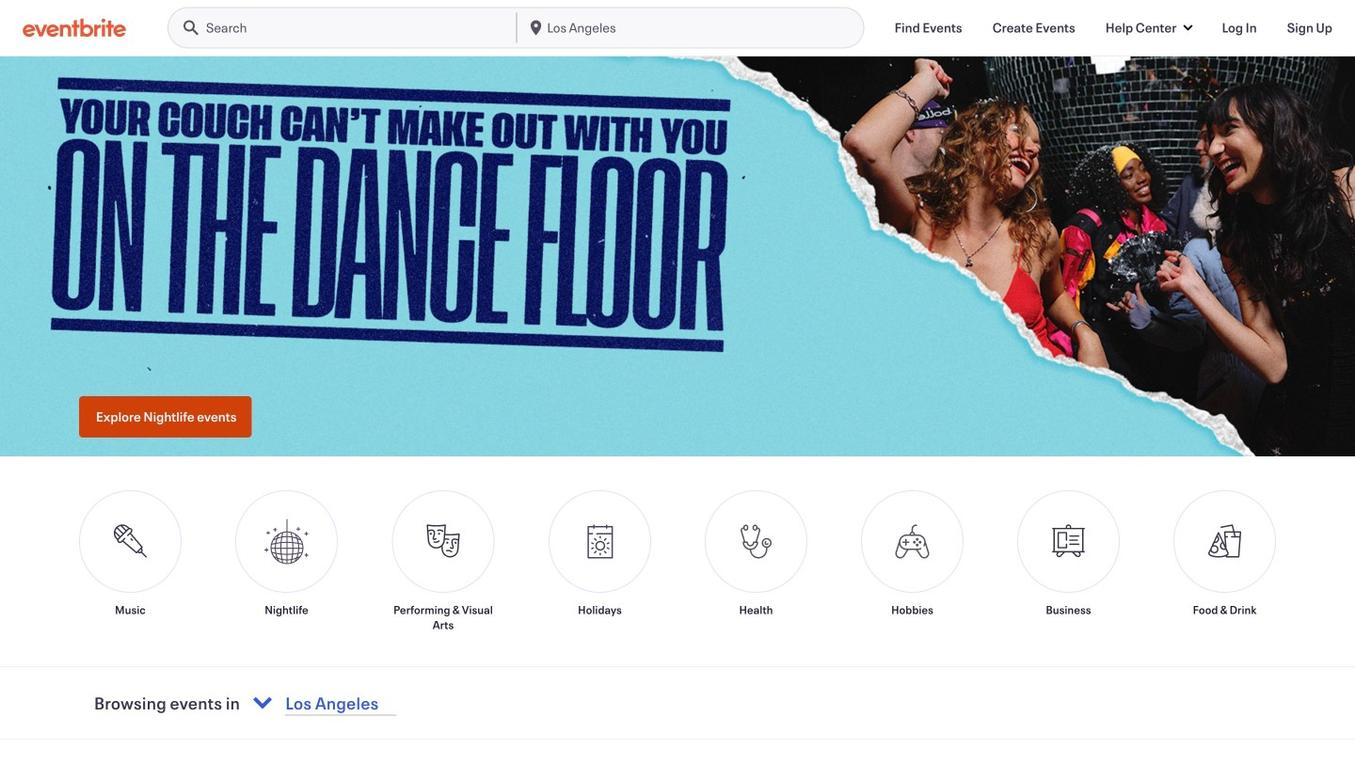 Task type: describe. For each thing, give the bounding box(es) containing it.
homepage header image
[[0, 56, 1356, 456]]

log in element
[[1222, 18, 1258, 37]]

create events element
[[993, 18, 1076, 37]]



Task type: vqa. For each thing, say whether or not it's contained in the screenshot.
sold
no



Task type: locate. For each thing, give the bounding box(es) containing it.
sign up element
[[1288, 18, 1333, 37]]

find events element
[[895, 18, 963, 37]]

None text field
[[280, 681, 521, 726]]

eventbrite image
[[23, 18, 126, 37]]



